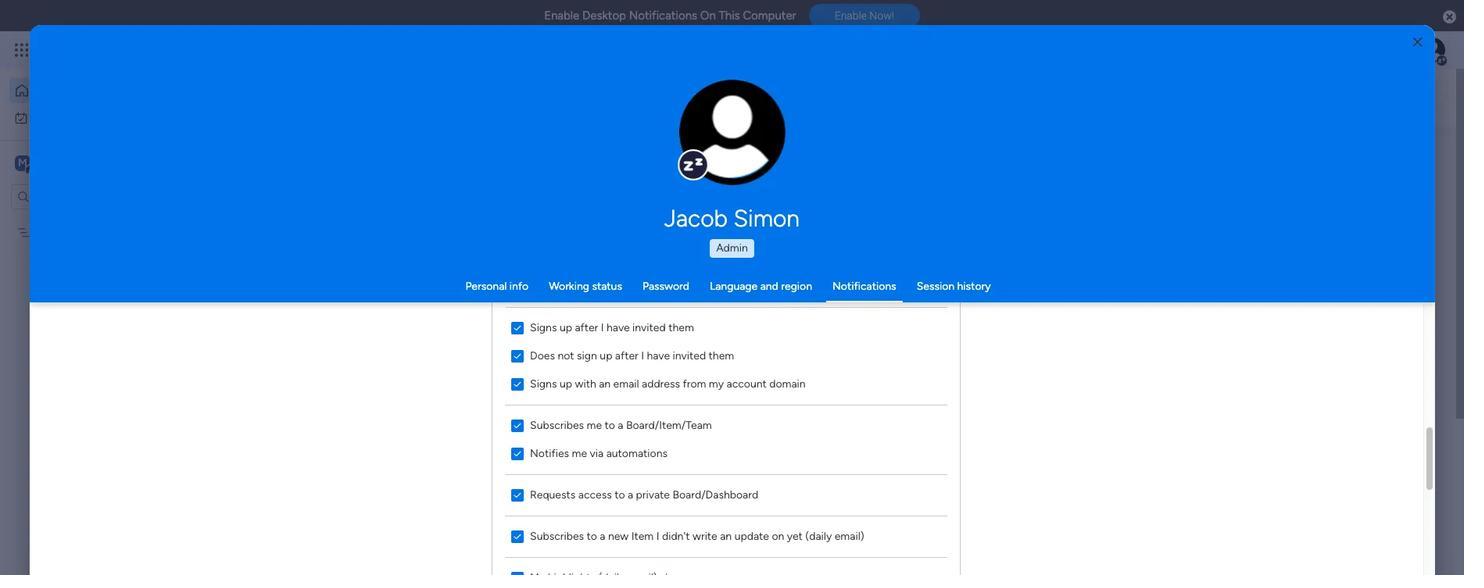 Task type: vqa. For each thing, say whether or not it's contained in the screenshot.
was
no



Task type: describe. For each thing, give the bounding box(es) containing it.
sign
[[577, 349, 597, 362]]

work management > main workspace link
[[301, 190, 520, 366]]

enable for enable now!
[[835, 10, 867, 22]]

notifies me via automations
[[530, 447, 668, 460]]

enable now! button
[[809, 4, 920, 28]]

session
[[917, 280, 954, 293]]

my
[[709, 377, 724, 390]]

1 horizontal spatial workspace
[[457, 343, 510, 356]]

2 vertical spatial to
[[587, 530, 597, 543]]

my work button
[[9, 105, 168, 130]]

change profile picture button
[[679, 80, 786, 186]]

status
[[592, 280, 622, 293]]

requests
[[530, 488, 576, 501]]

subscribes to a new item i didn't write an update on yet (daily email)
[[530, 530, 864, 543]]

yet
[[787, 530, 803, 543]]

0 vertical spatial after
[[575, 321, 598, 334]]

region
[[781, 280, 812, 293]]

picture
[[716, 154, 748, 166]]

board
[[54, 226, 83, 239]]

profile
[[737, 141, 766, 153]]

write
[[692, 530, 717, 543]]

2 vertical spatial a
[[600, 530, 605, 543]]

1 horizontal spatial after
[[615, 349, 638, 362]]

password link
[[642, 280, 689, 293]]

email)
[[835, 530, 864, 543]]

enable now!
[[835, 10, 894, 22]]

jacob simon
[[664, 205, 800, 233]]

1 horizontal spatial notifications
[[832, 280, 896, 293]]

board/item/team
[[626, 419, 712, 432]]

from
[[683, 377, 706, 390]]

does not sign up after i have invited them
[[530, 349, 734, 362]]

update
[[734, 530, 769, 543]]

0 horizontal spatial notifications
[[629, 9, 697, 23]]

desktop
[[582, 9, 626, 23]]

info
[[510, 280, 529, 293]]

domain
[[769, 377, 806, 390]]

item
[[631, 530, 654, 543]]

computer
[[743, 9, 796, 23]]

working status link
[[549, 280, 622, 293]]

subscribes me to a board/item/team
[[530, 419, 712, 432]]

notifications link
[[832, 280, 896, 293]]

management
[[354, 343, 419, 356]]

up for with
[[560, 377, 572, 390]]

me for notifies
[[572, 447, 587, 460]]

(daily
[[805, 530, 832, 543]]

0 horizontal spatial have
[[607, 321, 630, 334]]

new
[[608, 530, 629, 543]]

history
[[957, 280, 991, 293]]

0 horizontal spatial workspace
[[66, 155, 128, 170]]

close image
[[1413, 36, 1422, 48]]

1 horizontal spatial an
[[720, 530, 732, 543]]

via
[[590, 447, 604, 460]]

dapulse close image
[[1443, 9, 1456, 25]]

a for board/item/team
[[618, 419, 623, 432]]

your
[[441, 535, 466, 550]]

my for my board
[[37, 226, 52, 239]]

language and region link
[[710, 280, 812, 293]]

1 horizontal spatial and
[[760, 280, 778, 293]]

now!
[[869, 10, 894, 22]]

me for subscribes
[[587, 419, 602, 432]]

jacob simon button
[[517, 205, 947, 233]]

simon
[[734, 205, 800, 233]]

my board list box
[[0, 216, 199, 456]]

Search in workspace field
[[33, 188, 131, 206]]

personal info link
[[465, 280, 529, 293]]

email
[[613, 377, 639, 390]]

a for private
[[628, 488, 633, 501]]

enable for enable desktop notifications on this computer
[[544, 9, 579, 23]]

work inside "button"
[[52, 111, 76, 124]]

signs up with an email address from my account domain
[[530, 377, 806, 390]]

0 horizontal spatial an
[[599, 377, 611, 390]]

teammates
[[469, 535, 533, 550]]



Task type: locate. For each thing, give the bounding box(es) containing it.
collaborating
[[589, 535, 663, 550]]

0 vertical spatial my
[[34, 111, 49, 124]]

my
[[34, 111, 49, 124], [37, 226, 52, 239]]

>
[[421, 343, 428, 356]]

my down home
[[34, 111, 49, 124]]

automations
[[606, 447, 668, 460]]

personal info
[[465, 280, 529, 293]]

language
[[710, 280, 758, 293]]

work down home
[[52, 111, 76, 124]]

working
[[549, 280, 589, 293]]

board/dashboard
[[673, 488, 758, 501]]

2 horizontal spatial a
[[628, 488, 633, 501]]

my left board
[[37, 226, 52, 239]]

subscribes
[[530, 419, 584, 432], [530, 530, 584, 543]]

account
[[727, 377, 767, 390]]

1 horizontal spatial have
[[647, 349, 670, 362]]

me left via
[[572, 447, 587, 460]]

my inside my work "button"
[[34, 111, 49, 124]]

i right item
[[656, 530, 659, 543]]

subscribes for subscribes to a new item i didn't write an update on yet (daily email)
[[530, 530, 584, 543]]

1 vertical spatial have
[[647, 349, 670, 362]]

address
[[642, 377, 680, 390]]

1 vertical spatial a
[[628, 488, 633, 501]]

1 vertical spatial notifications
[[832, 280, 896, 293]]

0 vertical spatial subscribes
[[530, 419, 584, 432]]

option
[[0, 218, 199, 221]]

1 vertical spatial and
[[536, 535, 557, 550]]

region
[[492, 86, 960, 575]]

2 signs from the top
[[530, 377, 557, 390]]

1 vertical spatial subscribes
[[530, 530, 584, 543]]

subscribes up notifies
[[530, 419, 584, 432]]

them
[[668, 321, 694, 334], [709, 349, 734, 362]]

1 vertical spatial main
[[431, 343, 454, 356]]

main workspace
[[36, 155, 128, 170]]

1 vertical spatial work
[[328, 343, 351, 356]]

0 horizontal spatial a
[[600, 530, 605, 543]]

0 horizontal spatial invited
[[632, 321, 666, 334]]

0 vertical spatial have
[[607, 321, 630, 334]]

work management > main workspace
[[328, 343, 510, 356]]

notifies
[[530, 447, 569, 460]]

2 vertical spatial up
[[560, 377, 572, 390]]

0 vertical spatial invited
[[632, 321, 666, 334]]

to up notifies me via automations
[[605, 419, 615, 432]]

1 vertical spatial an
[[720, 530, 732, 543]]

0 horizontal spatial main
[[36, 155, 63, 170]]

0 vertical spatial work
[[52, 111, 76, 124]]

have
[[607, 321, 630, 334], [647, 349, 670, 362]]

them down password
[[668, 321, 694, 334]]

1 horizontal spatial them
[[709, 349, 734, 362]]

jacob simon image
[[1420, 38, 1445, 63]]

0 vertical spatial up
[[560, 321, 572, 334]]

up for after
[[560, 321, 572, 334]]

2 horizontal spatial i
[[656, 530, 659, 543]]

an
[[599, 377, 611, 390], [720, 530, 732, 543]]

an right the write
[[720, 530, 732, 543]]

1 vertical spatial me
[[572, 447, 587, 460]]

subscribes down requests
[[530, 530, 584, 543]]

enable left now!
[[835, 10, 867, 22]]

notifications left on
[[629, 9, 697, 23]]

0 vertical spatial and
[[760, 280, 778, 293]]

signs for signs up with an email address from my account domain
[[530, 377, 557, 390]]

after
[[575, 321, 598, 334], [615, 349, 638, 362]]

does
[[530, 349, 555, 362]]

home
[[36, 84, 66, 97]]

1 horizontal spatial main
[[431, 343, 454, 356]]

enable desktop notifications on this computer
[[544, 9, 796, 23]]

to for access
[[614, 488, 625, 501]]

signs up does
[[530, 321, 557, 334]]

signs
[[530, 321, 557, 334], [530, 377, 557, 390]]

main inside workspace selection element
[[36, 155, 63, 170]]

my work
[[34, 111, 76, 124]]

a left private
[[628, 488, 633, 501]]

jacob
[[664, 205, 728, 233]]

my inside list box
[[37, 226, 52, 239]]

main right >
[[431, 343, 454, 356]]

to
[[605, 419, 615, 432], [614, 488, 625, 501], [587, 530, 597, 543]]

0 horizontal spatial them
[[668, 321, 694, 334]]

up up not
[[560, 321, 572, 334]]

0 vertical spatial workspace
[[66, 155, 128, 170]]

a up automations
[[618, 419, 623, 432]]

0 horizontal spatial and
[[536, 535, 557, 550]]

enable
[[544, 9, 579, 23], [835, 10, 867, 22]]

my board
[[37, 226, 83, 239]]

up left the with
[[560, 377, 572, 390]]

0 horizontal spatial i
[[601, 321, 604, 334]]

1 vertical spatial to
[[614, 488, 625, 501]]

signs up after i have invited them
[[530, 321, 694, 334]]

workspace
[[66, 155, 128, 170], [457, 343, 510, 356]]

and left start
[[536, 535, 557, 550]]

i
[[601, 321, 604, 334], [641, 349, 644, 362], [656, 530, 659, 543]]

main right workspace image on the left top of page
[[36, 155, 63, 170]]

workspace selection element
[[15, 154, 131, 174]]

me up via
[[587, 419, 602, 432]]

main
[[36, 155, 63, 170], [431, 343, 454, 356]]

admin
[[716, 242, 748, 255]]

0 vertical spatial a
[[618, 419, 623, 432]]

invited
[[632, 321, 666, 334], [673, 349, 706, 362]]

personal
[[465, 280, 507, 293]]

requests access to a private board/dashboard
[[530, 488, 758, 501]]

to right start
[[587, 530, 597, 543]]

work
[[52, 111, 76, 124], [328, 343, 351, 356]]

work left management
[[328, 343, 351, 356]]

this
[[719, 9, 740, 23]]

session history
[[917, 280, 991, 293]]

1 subscribes from the top
[[530, 419, 584, 432]]

working status
[[549, 280, 622, 293]]

i up does not sign up after i have invited them
[[601, 321, 604, 334]]

enable inside button
[[835, 10, 867, 22]]

add to favorites image
[[489, 317, 505, 333]]

an right the with
[[599, 377, 611, 390]]

with
[[575, 377, 596, 390]]

0 horizontal spatial work
[[52, 111, 76, 124]]

workspace image
[[15, 154, 30, 172]]

and left "region"
[[760, 280, 778, 293]]

my for my work
[[34, 111, 49, 124]]

0 vertical spatial to
[[605, 419, 615, 432]]

1 vertical spatial i
[[641, 349, 644, 362]]

2 vertical spatial i
[[656, 530, 659, 543]]

on
[[772, 530, 784, 543]]

to for me
[[605, 419, 615, 432]]

session history link
[[917, 280, 991, 293]]

0 vertical spatial notifications
[[629, 9, 697, 23]]

0 vertical spatial i
[[601, 321, 604, 334]]

on
[[700, 9, 716, 23]]

region containing signs up after i have invited them
[[492, 86, 960, 575]]

i up address
[[641, 349, 644, 362]]

to right access
[[614, 488, 625, 501]]

0 horizontal spatial after
[[575, 321, 598, 334]]

didn't
[[662, 530, 690, 543]]

0 vertical spatial them
[[668, 321, 694, 334]]

0 vertical spatial me
[[587, 419, 602, 432]]

0 vertical spatial an
[[599, 377, 611, 390]]

1 vertical spatial my
[[37, 226, 52, 239]]

access
[[578, 488, 612, 501]]

not
[[558, 349, 574, 362]]

up right sign
[[600, 349, 612, 362]]

home button
[[9, 78, 168, 103]]

me
[[587, 419, 602, 432], [572, 447, 587, 460]]

signs for signs up after i have invited them
[[530, 321, 557, 334]]

1 vertical spatial workspace
[[457, 343, 510, 356]]

1 horizontal spatial work
[[328, 343, 351, 356]]

1 vertical spatial them
[[709, 349, 734, 362]]

1 vertical spatial up
[[600, 349, 612, 362]]

have up does not sign up after i have invited them
[[607, 321, 630, 334]]

i for up
[[641, 349, 644, 362]]

after up email
[[615, 349, 638, 362]]

enable left "desktop"
[[544, 9, 579, 23]]

them up 'my'
[[709, 349, 734, 362]]

signs down does
[[530, 377, 557, 390]]

change profile picture
[[699, 141, 766, 166]]

private
[[636, 488, 670, 501]]

invite
[[406, 535, 438, 550]]

a left new
[[600, 530, 605, 543]]

a
[[618, 419, 623, 432], [628, 488, 633, 501], [600, 530, 605, 543]]

1 horizontal spatial enable
[[835, 10, 867, 22]]

i for new
[[656, 530, 659, 543]]

start
[[560, 535, 586, 550]]

have up address
[[647, 349, 670, 362]]

0 horizontal spatial enable
[[544, 9, 579, 23]]

1 horizontal spatial invited
[[673, 349, 706, 362]]

0 vertical spatial main
[[36, 155, 63, 170]]

2 subscribes from the top
[[530, 530, 584, 543]]

1 horizontal spatial i
[[641, 349, 644, 362]]

1 vertical spatial invited
[[673, 349, 706, 362]]

select product image
[[14, 42, 30, 58]]

notifications
[[629, 9, 697, 23], [832, 280, 896, 293]]

up
[[560, 321, 572, 334], [600, 349, 612, 362], [560, 377, 572, 390]]

workspace down add to favorites image
[[457, 343, 510, 356]]

0 vertical spatial signs
[[530, 321, 557, 334]]

workspace up search in workspace field
[[66, 155, 128, 170]]

1 vertical spatial signs
[[530, 377, 557, 390]]

invited up the from
[[673, 349, 706, 362]]

invite your teammates and start collaborating
[[406, 535, 663, 550]]

1 signs from the top
[[530, 321, 557, 334]]

m
[[18, 156, 27, 169]]

invited up does not sign up after i have invited them
[[632, 321, 666, 334]]

1 vertical spatial after
[[615, 349, 638, 362]]

after up sign
[[575, 321, 598, 334]]

notifications right "region"
[[832, 280, 896, 293]]

change
[[699, 141, 734, 153]]

1 horizontal spatial a
[[618, 419, 623, 432]]

password
[[642, 280, 689, 293]]

subscribes for subscribes me to a board/item/team
[[530, 419, 584, 432]]

language and region
[[710, 280, 812, 293]]



